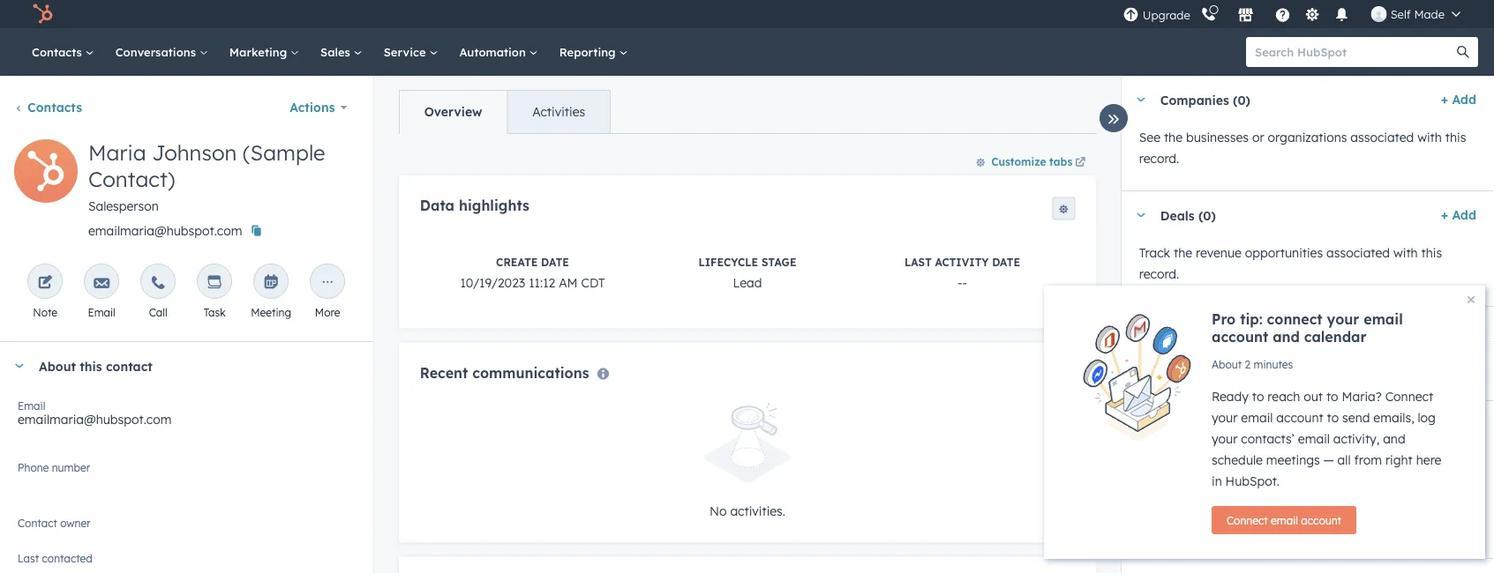 Task type: describe. For each thing, give the bounding box(es) containing it.
set
[[1265, 517, 1282, 530]]

calendar
[[1304, 328, 1366, 346]]

help image
[[1275, 8, 1291, 24]]

caret image for payments
[[1136, 423, 1146, 428]]

+ add for see the businesses or organizations associated with this record.
[[1441, 92, 1476, 107]]

notifications button
[[1327, 0, 1357, 28]]

your inside pro tip: connect your email account and calendar
[[1327, 311, 1359, 328]]

overview button
[[399, 91, 506, 133]]

right
[[1385, 453, 1413, 468]]

made
[[1414, 7, 1445, 21]]

1 vertical spatial payments
[[1300, 517, 1350, 530]]

about 2 minutes
[[1212, 358, 1293, 371]]

owner up last contacted
[[38, 523, 74, 539]]

+ add button for see the businesses or organizations associated with this record.
[[1441, 89, 1476, 110]]

(0) for payments (0)
[[1225, 418, 1243, 433]]

hubspot.
[[1225, 474, 1280, 489]]

ready
[[1212, 389, 1249, 405]]

highlights
[[458, 197, 529, 214]]

schedule
[[1212, 453, 1263, 468]]

all
[[1337, 453, 1351, 468]]

1 vertical spatial emailmaria@hubspot.com
[[18, 412, 172, 428]]

maria johnson (sample contact) salesperson
[[88, 139, 325, 214]]

associated for opportunities
[[1326, 245, 1390, 261]]

no inside alert
[[709, 503, 726, 519]]

marketplaces button
[[1227, 0, 1264, 28]]

or
[[1252, 130, 1264, 145]]

number
[[52, 461, 90, 474]]

connect
[[1267, 311, 1323, 328]]

(sample
[[243, 139, 325, 166]]

about this contact
[[39, 359, 153, 374]]

1 - from the left
[[957, 275, 962, 290]]

contact inside the collect and track payments associated with this contact using hubspot payments.
[[1422, 455, 1466, 471]]

last contacted
[[18, 552, 92, 565]]

contacts'
[[1241, 432, 1295, 447]]

cdt
[[581, 275, 605, 290]]

recent
[[419, 364, 468, 382]]

send
[[1342, 410, 1370, 426]]

0 vertical spatial emailmaria@hubspot.com
[[88, 223, 242, 239]]

email image
[[94, 275, 110, 291]]

deals (0)
[[1160, 208, 1216, 223]]

activity,
[[1333, 432, 1380, 447]]

contact owner no owner
[[18, 517, 91, 539]]

minutes
[[1254, 358, 1293, 371]]

actions button
[[278, 90, 359, 125]]

Phone number text field
[[18, 458, 355, 493]]

activity
[[934, 255, 988, 269]]

the for customer
[[1174, 361, 1192, 376]]

more
[[315, 306, 340, 319]]

ruby anderson image
[[1371, 6, 1387, 22]]

lead
[[733, 275, 762, 290]]

email inside button
[[1271, 514, 1298, 527]]

tabs
[[1049, 155, 1072, 168]]

this inside see the businesses or organizations associated with this record.
[[1445, 130, 1466, 145]]

the for revenue
[[1174, 245, 1192, 261]]

conversations
[[115, 45, 199, 59]]

sales
[[320, 45, 354, 59]]

call
[[149, 306, 167, 319]]

reporting link
[[549, 28, 638, 76]]

upgrade image
[[1123, 8, 1139, 23]]

caret image for deals
[[1136, 213, 1146, 218]]

note image
[[37, 275, 53, 291]]

contact)
[[88, 166, 175, 192]]

close image
[[1468, 297, 1475, 304]]

upgrade
[[1143, 8, 1190, 23]]

meeting
[[251, 306, 291, 319]]

+ add for track the revenue opportunities associated with this record.
[[1441, 207, 1476, 223]]

owner up contacted
[[60, 517, 91, 530]]

about this contact button
[[0, 342, 355, 390]]

track for track the customer requests associated with this record.
[[1139, 361, 1170, 376]]

Search HubSpot search field
[[1246, 37, 1462, 67]]

Last contacted text field
[[18, 562, 355, 574]]

create date 10/19/2023 11:12 am cdt
[[460, 255, 605, 290]]

set up payments link
[[1250, 509, 1365, 537]]

salesperson
[[88, 199, 159, 214]]

actions
[[290, 100, 335, 115]]

date inside last activity date --
[[992, 255, 1020, 269]]

+ add button for track the revenue opportunities associated with this record.
[[1441, 205, 1476, 226]]

up
[[1285, 517, 1297, 530]]

sales link
[[310, 28, 373, 76]]

the for businesses
[[1164, 130, 1183, 145]]

track
[[1208, 455, 1237, 471]]

deals (0) button
[[1121, 191, 1434, 239]]

caret image for companies (0)
[[1136, 98, 1146, 102]]

emails,
[[1373, 410, 1414, 426]]

no activities.
[[709, 503, 785, 519]]

tickets (0)
[[1160, 323, 1225, 339]]

meetings
[[1266, 453, 1320, 468]]

johnson
[[152, 139, 237, 166]]

+ for with
[[1441, 92, 1448, 107]]

task
[[204, 306, 226, 319]]

add for track the revenue opportunities associated with this record.
[[1452, 207, 1476, 223]]

meeting image
[[263, 275, 279, 291]]

service
[[384, 45, 429, 59]]

using
[[1139, 477, 1170, 492]]

self
[[1391, 7, 1411, 21]]

customize
[[991, 155, 1046, 168]]

overview
[[424, 104, 482, 120]]

lifecycle stage lead
[[698, 255, 796, 290]]

email for email emailmaria@hubspot.com
[[18, 399, 45, 413]]

track for track the revenue opportunities associated with this record.
[[1139, 245, 1170, 261]]

deals
[[1160, 208, 1195, 223]]

connect inside button
[[1227, 514, 1268, 527]]

create
[[496, 255, 537, 269]]

reach
[[1268, 389, 1300, 405]]

edit button
[[14, 139, 78, 209]]

stage
[[761, 255, 796, 269]]

with for collect and track payments associated with this contact using hubspot payments.
[[1369, 455, 1394, 471]]

companies
[[1160, 92, 1229, 107]]

help button
[[1268, 0, 1298, 28]]

tip:
[[1240, 311, 1263, 328]]

10/19/2023
[[460, 275, 525, 290]]

last activity date --
[[904, 255, 1020, 290]]

activities button
[[506, 91, 610, 133]]

caret image for tickets
[[1136, 329, 1146, 333]]

2
[[1245, 358, 1251, 371]]

connect email account button
[[1212, 507, 1356, 535]]

self made
[[1391, 7, 1445, 21]]

collect and track payments associated with this contact using hubspot payments.
[[1139, 455, 1466, 492]]

2 vertical spatial your
[[1212, 432, 1238, 447]]

no owner button
[[18, 514, 355, 543]]

—
[[1323, 453, 1334, 468]]

date inside create date 10/19/2023 11:12 am cdt
[[541, 255, 569, 269]]

1 vertical spatial your
[[1212, 410, 1238, 426]]



Task type: locate. For each thing, give the bounding box(es) containing it.
activities
[[532, 104, 585, 120]]

0 vertical spatial no
[[709, 503, 726, 519]]

0 vertical spatial last
[[904, 255, 931, 269]]

contacts link up edit popup button
[[14, 100, 82, 115]]

2 - from the left
[[962, 275, 967, 290]]

and inside ready to reach out to maria? connect your email account to send emails, log your contacts' email activity, and schedule meetings — all from right here in hubspot.
[[1383, 432, 1405, 447]]

+ add
[[1441, 92, 1476, 107], [1441, 207, 1476, 223]]

with
[[1417, 130, 1442, 145], [1393, 245, 1418, 261], [1374, 361, 1398, 376], [1369, 455, 1394, 471]]

see
[[1139, 130, 1160, 145]]

this inside track the revenue opportunities associated with this record.
[[1421, 245, 1442, 261]]

and up hubspot
[[1182, 455, 1204, 471]]

0 vertical spatial payments
[[1241, 455, 1299, 471]]

contacts link
[[21, 28, 105, 76], [14, 100, 82, 115]]

caret image left about this contact
[[14, 364, 25, 368]]

+ add button up close icon at right
[[1441, 205, 1476, 226]]

your down ready
[[1212, 410, 1238, 426]]

customize tabs
[[991, 155, 1072, 168]]

1 + from the top
[[1441, 92, 1448, 107]]

associated
[[1350, 130, 1414, 145], [1326, 245, 1390, 261], [1307, 361, 1370, 376], [1302, 455, 1366, 471]]

the right see
[[1164, 130, 1183, 145]]

contact
[[18, 517, 57, 530]]

data highlights
[[419, 197, 529, 214]]

(0) up businesses
[[1233, 92, 1250, 107]]

with inside track the revenue opportunities associated with this record.
[[1393, 245, 1418, 261]]

0 vertical spatial +
[[1441, 92, 1448, 107]]

search image
[[1457, 46, 1469, 58]]

0 vertical spatial account
[[1212, 328, 1268, 346]]

last inside last activity date --
[[904, 255, 931, 269]]

companies (0)
[[1160, 92, 1250, 107]]

marketplaces image
[[1238, 8, 1254, 24]]

menu containing self made
[[1121, 0, 1473, 28]]

the inside track the revenue opportunities associated with this record.
[[1174, 245, 1192, 261]]

add up close icon at right
[[1452, 207, 1476, 223]]

(0) for deals (0)
[[1198, 208, 1216, 223]]

contact inside dropdown button
[[106, 359, 153, 374]]

2 horizontal spatial and
[[1383, 432, 1405, 447]]

record.
[[1139, 151, 1179, 166], [1139, 267, 1179, 282], [1426, 361, 1466, 376]]

(0) right deals
[[1198, 208, 1216, 223]]

+ for this
[[1441, 207, 1448, 223]]

and
[[1273, 328, 1300, 346], [1383, 432, 1405, 447], [1182, 455, 1204, 471]]

1 horizontal spatial about
[[1212, 358, 1242, 371]]

caret image inside "tickets (0)" dropdown button
[[1136, 329, 1146, 333]]

caret image inside 'payments (0)' "dropdown button"
[[1136, 423, 1146, 428]]

+ add button down the search button
[[1441, 89, 1476, 110]]

payments up the payments.
[[1241, 455, 1299, 471]]

about for about 2 minutes
[[1212, 358, 1242, 371]]

last down the contact
[[18, 552, 39, 565]]

task image
[[207, 275, 222, 291]]

about inside dropdown button
[[39, 359, 76, 374]]

communications
[[472, 364, 589, 382]]

caret image
[[1136, 213, 1146, 218], [1136, 329, 1146, 333], [1136, 423, 1146, 428]]

track down deals
[[1139, 245, 1170, 261]]

1 horizontal spatial no
[[709, 503, 726, 519]]

contacts down hubspot link
[[32, 45, 85, 59]]

your right connect
[[1327, 311, 1359, 328]]

associated inside see the businesses or organizations associated with this record.
[[1350, 130, 1414, 145]]

payments (0)
[[1160, 418, 1243, 433]]

phone number
[[18, 461, 90, 474]]

associated right the opportunities
[[1326, 245, 1390, 261]]

0 horizontal spatial connect
[[1227, 514, 1268, 527]]

last left activity
[[904, 255, 931, 269]]

to left reach
[[1252, 389, 1264, 405]]

the inside see the businesses or organizations associated with this record.
[[1164, 130, 1183, 145]]

track down tickets
[[1139, 361, 1170, 376]]

associated down activity,
[[1302, 455, 1366, 471]]

date up 11:12
[[541, 255, 569, 269]]

with inside the collect and track payments associated with this contact using hubspot payments.
[[1369, 455, 1394, 471]]

track
[[1139, 245, 1170, 261], [1139, 361, 1170, 376]]

0 vertical spatial your
[[1327, 311, 1359, 328]]

connect up emails,
[[1385, 389, 1433, 405]]

record. up log
[[1426, 361, 1466, 376]]

2 vertical spatial record.
[[1426, 361, 1466, 376]]

navigation
[[398, 90, 610, 134]]

0 vertical spatial add
[[1452, 92, 1476, 107]]

payments.
[[1229, 477, 1289, 492]]

from
[[1354, 453, 1382, 468]]

0 vertical spatial connect
[[1385, 389, 1433, 405]]

email inside the email emailmaria@hubspot.com
[[18, 399, 45, 413]]

companies (0) button
[[1121, 76, 1434, 124]]

1 vertical spatial and
[[1383, 432, 1405, 447]]

notifications image
[[1334, 8, 1350, 24]]

+
[[1441, 92, 1448, 107], [1441, 207, 1448, 223]]

add down the search button
[[1452, 92, 1476, 107]]

contact up the email emailmaria@hubspot.com
[[106, 359, 153, 374]]

track the customer requests associated with this record.
[[1139, 361, 1466, 376]]

record. down see
[[1139, 151, 1179, 166]]

with inside see the businesses or organizations associated with this record.
[[1417, 130, 1442, 145]]

2 date from the left
[[992, 255, 1020, 269]]

1 + add from the top
[[1441, 92, 1476, 107]]

11:12
[[528, 275, 555, 290]]

and inside pro tip: connect your email account and calendar
[[1273, 328, 1300, 346]]

1 vertical spatial caret image
[[14, 364, 25, 368]]

email inside pro tip: connect your email account and calendar
[[1364, 311, 1403, 328]]

this inside the collect and track payments associated with this contact using hubspot payments.
[[1397, 455, 1418, 471]]

recent communications
[[419, 364, 589, 382]]

to left send
[[1327, 410, 1339, 426]]

(0) for tickets (0)
[[1208, 323, 1225, 339]]

0 vertical spatial the
[[1164, 130, 1183, 145]]

this inside dropdown button
[[80, 359, 102, 374]]

the down tickets
[[1174, 361, 1192, 376]]

date
[[541, 255, 569, 269], [992, 255, 1020, 269]]

marketing link
[[219, 28, 310, 76]]

1 horizontal spatial caret image
[[1136, 98, 1146, 102]]

date right activity
[[992, 255, 1020, 269]]

account inside pro tip: connect your email account and calendar
[[1212, 328, 1268, 346]]

1 add from the top
[[1452, 92, 1476, 107]]

0 horizontal spatial contact
[[106, 359, 153, 374]]

0 horizontal spatial no
[[18, 523, 35, 539]]

no inside contact owner no owner
[[18, 523, 35, 539]]

caret image up collect
[[1136, 423, 1146, 428]]

email down email icon
[[88, 306, 115, 319]]

0 horizontal spatial last
[[18, 552, 39, 565]]

emailmaria@hubspot.com down salesperson
[[88, 223, 242, 239]]

0 vertical spatial and
[[1273, 328, 1300, 346]]

1 horizontal spatial payments
[[1300, 517, 1350, 530]]

-
[[957, 275, 962, 290], [962, 275, 967, 290]]

with for track the customer requests associated with this record.
[[1374, 361, 1398, 376]]

1 vertical spatial account
[[1276, 410, 1323, 426]]

record. up tickets
[[1139, 267, 1179, 282]]

1 vertical spatial add
[[1452, 207, 1476, 223]]

2 track from the top
[[1139, 361, 1170, 376]]

0 vertical spatial track
[[1139, 245, 1170, 261]]

1 vertical spatial +
[[1441, 207, 1448, 223]]

0 horizontal spatial caret image
[[14, 364, 25, 368]]

calling icon image
[[1201, 7, 1217, 23]]

account inside ready to reach out to maria? connect your email account to send emails, log your contacts' email activity, and schedule meetings — all from right here in hubspot.
[[1276, 410, 1323, 426]]

+ add up close icon at right
[[1441, 207, 1476, 223]]

2 add from the top
[[1452, 207, 1476, 223]]

no up last contacted
[[18, 523, 35, 539]]

account inside button
[[1301, 514, 1341, 527]]

emailmaria@hubspot.com up number
[[18, 412, 172, 428]]

email
[[88, 306, 115, 319], [18, 399, 45, 413]]

2 caret image from the top
[[1136, 329, 1146, 333]]

payments right up on the bottom
[[1300, 517, 1350, 530]]

payments inside the collect and track payments associated with this contact using hubspot payments.
[[1241, 455, 1299, 471]]

email
[[1364, 311, 1403, 328], [1241, 410, 1273, 426], [1298, 432, 1330, 447], [1271, 514, 1298, 527]]

1 vertical spatial caret image
[[1136, 329, 1146, 333]]

payments (0) button
[[1121, 402, 1469, 449]]

1 horizontal spatial date
[[992, 255, 1020, 269]]

this for track the revenue opportunities associated with this record.
[[1421, 245, 1442, 261]]

track inside track the revenue opportunities associated with this record.
[[1139, 245, 1170, 261]]

tickets
[[1160, 323, 1204, 339]]

navigation containing overview
[[398, 90, 610, 134]]

about for about this contact
[[39, 359, 76, 374]]

record. inside track the revenue opportunities associated with this record.
[[1139, 267, 1179, 282]]

0 vertical spatial record.
[[1139, 151, 1179, 166]]

opportunities
[[1245, 245, 1323, 261]]

0 vertical spatial caret image
[[1136, 213, 1146, 218]]

2 + add from the top
[[1441, 207, 1476, 223]]

connect down the payments.
[[1227, 514, 1268, 527]]

0 vertical spatial contacts
[[32, 45, 85, 59]]

2 vertical spatial the
[[1174, 361, 1192, 376]]

settings image
[[1304, 8, 1320, 23]]

1 vertical spatial connect
[[1227, 514, 1268, 527]]

and up minutes
[[1273, 328, 1300, 346]]

add
[[1452, 92, 1476, 107], [1452, 207, 1476, 223]]

1 vertical spatial no
[[18, 523, 35, 539]]

data
[[419, 197, 454, 214]]

contacts up edit popup button
[[27, 100, 82, 115]]

email for email
[[88, 306, 115, 319]]

0 vertical spatial + add button
[[1441, 89, 1476, 110]]

1 caret image from the top
[[1136, 213, 1146, 218]]

(0) for companies (0)
[[1233, 92, 1250, 107]]

connect email account
[[1227, 514, 1341, 527]]

record. for track the revenue opportunities associated with this record.
[[1139, 267, 1179, 282]]

about left '2'
[[1212, 358, 1242, 371]]

1 horizontal spatial connect
[[1385, 389, 1433, 405]]

3 caret image from the top
[[1136, 423, 1146, 428]]

+ add down the search button
[[1441, 92, 1476, 107]]

pro tip: connect your email account and calendar
[[1212, 311, 1403, 346]]

customize tabs link
[[967, 147, 1096, 176]]

1 vertical spatial record.
[[1139, 267, 1179, 282]]

1 horizontal spatial contact
[[1422, 455, 1466, 471]]

contact right right
[[1422, 455, 1466, 471]]

caret image up see
[[1136, 98, 1146, 102]]

1 vertical spatial + add button
[[1441, 205, 1476, 226]]

caret image inside "deals (0)" dropdown button
[[1136, 213, 1146, 218]]

associated inside the collect and track payments associated with this contact using hubspot payments.
[[1302, 455, 1366, 471]]

2 vertical spatial account
[[1301, 514, 1341, 527]]

connect inside ready to reach out to maria? connect your email account to send emails, log your contacts' email activity, and schedule meetings — all from right here in hubspot.
[[1385, 389, 1433, 405]]

to right out
[[1326, 389, 1338, 405]]

record. for track the customer requests associated with this record.
[[1426, 361, 1466, 376]]

caret image inside the companies (0) dropdown button
[[1136, 98, 1146, 102]]

see the businesses or organizations associated with this record.
[[1139, 130, 1466, 166]]

caret image inside about this contact dropdown button
[[14, 364, 25, 368]]

associated down calendar
[[1307, 361, 1370, 376]]

reporting
[[559, 45, 619, 59]]

your up track
[[1212, 432, 1238, 447]]

maria
[[88, 139, 146, 166]]

0 horizontal spatial email
[[18, 399, 45, 413]]

email up phone
[[18, 399, 45, 413]]

automation
[[459, 45, 529, 59]]

call image
[[150, 275, 166, 291]]

track the revenue opportunities associated with this record.
[[1139, 245, 1442, 282]]

2 + from the top
[[1441, 207, 1448, 223]]

contacted
[[42, 552, 92, 565]]

caret image for about this contact
[[14, 364, 25, 368]]

1 track from the top
[[1139, 245, 1170, 261]]

1 vertical spatial last
[[18, 552, 39, 565]]

0 vertical spatial contact
[[106, 359, 153, 374]]

menu
[[1121, 0, 1473, 28]]

account up '2'
[[1212, 328, 1268, 346]]

0 horizontal spatial payments
[[1241, 455, 1299, 471]]

2 vertical spatial and
[[1182, 455, 1204, 471]]

customer
[[1196, 361, 1250, 376]]

here
[[1416, 453, 1441, 468]]

about down note
[[39, 359, 76, 374]]

requests
[[1254, 361, 1303, 376]]

associated for payments
[[1302, 455, 1366, 471]]

last for last activity date --
[[904, 255, 931, 269]]

tickets (0) button
[[1121, 307, 1434, 355]]

lifecycle
[[698, 255, 758, 269]]

1 horizontal spatial last
[[904, 255, 931, 269]]

2 + add button from the top
[[1441, 205, 1476, 226]]

no activities. alert
[[419, 403, 1075, 522]]

the left revenue
[[1174, 245, 1192, 261]]

0 horizontal spatial and
[[1182, 455, 1204, 471]]

0 vertical spatial contacts link
[[21, 28, 105, 76]]

(0) down ready
[[1225, 418, 1243, 433]]

1 horizontal spatial and
[[1273, 328, 1300, 346]]

1 vertical spatial the
[[1174, 245, 1192, 261]]

about
[[1212, 358, 1242, 371], [39, 359, 76, 374]]

caret image left tickets
[[1136, 329, 1146, 333]]

associated for requests
[[1307, 361, 1370, 376]]

1 vertical spatial track
[[1139, 361, 1170, 376]]

1 date from the left
[[541, 255, 569, 269]]

self made button
[[1361, 0, 1471, 28]]

no left activities.
[[709, 503, 726, 519]]

maria?
[[1342, 389, 1382, 405]]

and down emails,
[[1383, 432, 1405, 447]]

1 vertical spatial contacts
[[27, 100, 82, 115]]

with for track the revenue opportunities associated with this record.
[[1393, 245, 1418, 261]]

search button
[[1448, 37, 1478, 67]]

account right up on the bottom
[[1301, 514, 1341, 527]]

0 vertical spatial caret image
[[1136, 98, 1146, 102]]

add for see the businesses or organizations associated with this record.
[[1452, 92, 1476, 107]]

0 horizontal spatial date
[[541, 255, 569, 269]]

hubspot image
[[32, 4, 53, 25]]

your
[[1327, 311, 1359, 328], [1212, 410, 1238, 426], [1212, 432, 1238, 447]]

out
[[1304, 389, 1323, 405]]

1 vertical spatial email
[[18, 399, 45, 413]]

settings link
[[1301, 5, 1323, 23]]

1 + add button from the top
[[1441, 89, 1476, 110]]

last
[[904, 255, 931, 269], [18, 552, 39, 565]]

contact
[[106, 359, 153, 374], [1422, 455, 1466, 471]]

0 horizontal spatial about
[[39, 359, 76, 374]]

and inside the collect and track payments associated with this contact using hubspot payments.
[[1182, 455, 1204, 471]]

in
[[1212, 474, 1222, 489]]

this for track the customer requests associated with this record.
[[1402, 361, 1423, 376]]

more image
[[320, 275, 335, 291]]

marketing
[[229, 45, 290, 59]]

account down out
[[1276, 410, 1323, 426]]

caret image left deals
[[1136, 213, 1146, 218]]

1 horizontal spatial email
[[88, 306, 115, 319]]

0 vertical spatial + add
[[1441, 92, 1476, 107]]

1 vertical spatial contact
[[1422, 455, 1466, 471]]

set up payments
[[1265, 517, 1350, 530]]

record. inside see the businesses or organizations associated with this record.
[[1139, 151, 1179, 166]]

conversations link
[[105, 28, 219, 76]]

hubspot link
[[21, 4, 66, 25]]

associated right organizations
[[1350, 130, 1414, 145]]

this for collect and track payments associated with this contact using hubspot payments.
[[1397, 455, 1418, 471]]

this
[[1445, 130, 1466, 145], [1421, 245, 1442, 261], [80, 359, 102, 374], [1402, 361, 1423, 376], [1397, 455, 1418, 471]]

2 vertical spatial caret image
[[1136, 423, 1146, 428]]

contacts link down hubspot link
[[21, 28, 105, 76]]

no
[[709, 503, 726, 519], [18, 523, 35, 539]]

1 vertical spatial + add
[[1441, 207, 1476, 223]]

(0) right tickets
[[1208, 323, 1225, 339]]

(0) inside "dropdown button"
[[1225, 418, 1243, 433]]

caret image
[[1136, 98, 1146, 102], [14, 364, 25, 368]]

last for last contacted
[[18, 552, 39, 565]]

0 vertical spatial email
[[88, 306, 115, 319]]

payments
[[1241, 455, 1299, 471], [1300, 517, 1350, 530]]

note
[[33, 306, 57, 319]]

associated inside track the revenue opportunities associated with this record.
[[1326, 245, 1390, 261]]

1 vertical spatial contacts link
[[14, 100, 82, 115]]



Task type: vqa. For each thing, say whether or not it's contained in the screenshot.


